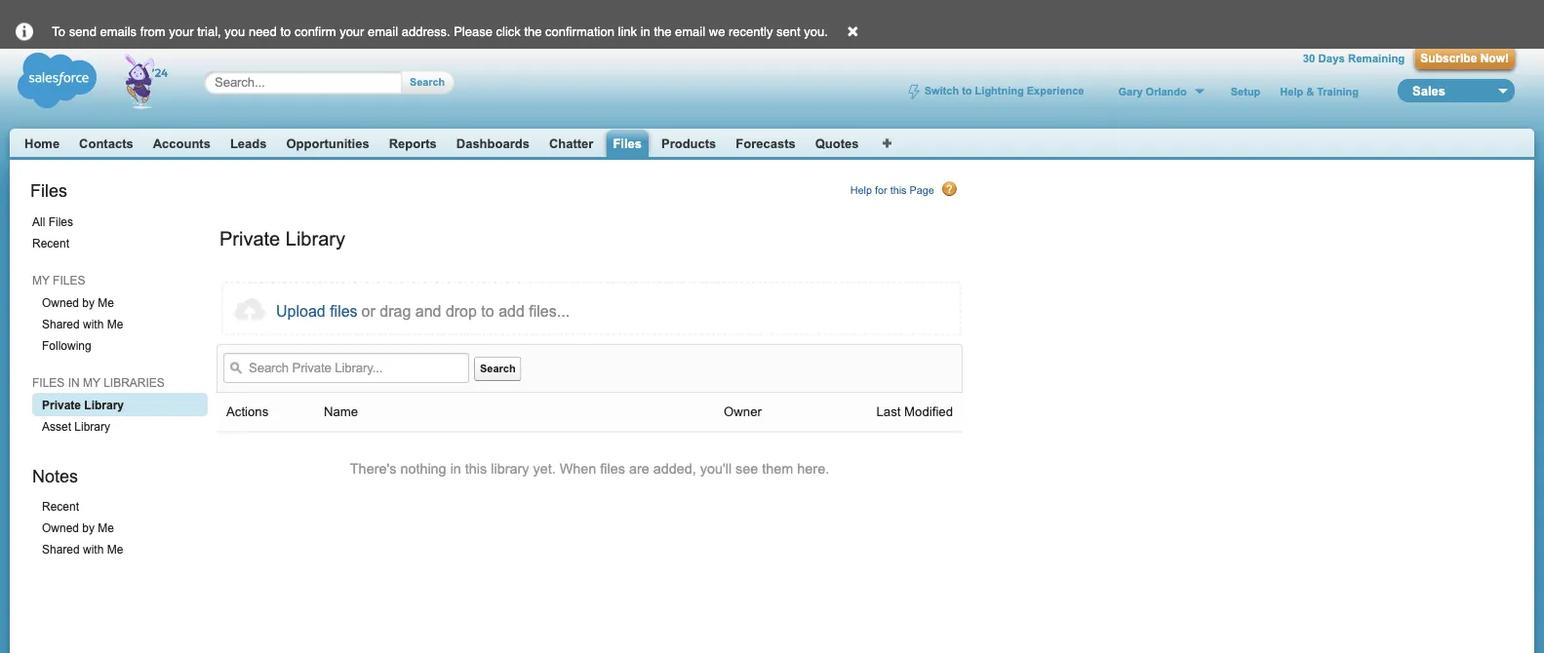 Task type: vqa. For each thing, say whether or not it's contained in the screenshot.
The 'Security Statement'
no



Task type: describe. For each thing, give the bounding box(es) containing it.
&
[[1307, 85, 1314, 98]]

when
[[560, 461, 596, 477]]

my files link
[[22, 268, 208, 292]]

search link
[[474, 357, 522, 381]]

2 owned by me link from the top
[[32, 516, 208, 539]]

library
[[491, 461, 529, 477]]

private inside "files in my libraries private library asset library"
[[42, 399, 81, 412]]

switch to lightning experience link
[[908, 85, 1084, 100]]

added,
[[653, 461, 696, 477]]

shared inside recent owned by me shared with me
[[42, 543, 80, 557]]

switch
[[925, 85, 959, 98]]

in
[[68, 376, 80, 390]]

forecasts link
[[736, 136, 796, 151]]

Search... text field
[[215, 75, 382, 90]]

1 horizontal spatial in
[[641, 24, 651, 39]]

switch to lightning experience
[[925, 85, 1084, 98]]

following
[[42, 339, 91, 353]]

files inside "my files owned by me shared with me following"
[[53, 274, 85, 287]]

all files recent
[[32, 216, 73, 250]]

files
[[600, 461, 625, 477]]

close image
[[831, 10, 875, 39]]

30 days remaining
[[1303, 52, 1405, 65]]

reports
[[389, 136, 437, 151]]

address.
[[402, 24, 450, 39]]

2 horizontal spatial to
[[962, 85, 972, 98]]

actions
[[226, 405, 269, 419]]

files in my libraries link
[[22, 371, 208, 394]]

to
[[52, 24, 65, 39]]

you.
[[804, 24, 828, 39]]

contacts
[[79, 136, 133, 151]]

my inside "files in my libraries private library asset library"
[[83, 376, 100, 390]]

files in my libraries private library asset library
[[32, 376, 165, 434]]

training
[[1317, 85, 1359, 98]]

remaining
[[1348, 52, 1405, 65]]

add
[[499, 302, 525, 320]]

need
[[249, 24, 277, 39]]

there's nothing in this library yet. when files are added, you'll see them here.
[[350, 461, 829, 477]]

link
[[618, 24, 637, 39]]

click
[[496, 24, 521, 39]]

leads
[[230, 136, 267, 151]]

help for this page
[[851, 184, 934, 197]]

products link
[[661, 136, 716, 151]]

yet.
[[533, 461, 556, 477]]

2 your from the left
[[340, 24, 364, 39]]

gary orlando
[[1119, 85, 1187, 98]]

accounts link
[[153, 136, 211, 151]]

dashboards link
[[456, 136, 530, 151]]

them
[[762, 461, 794, 477]]

send
[[69, 24, 96, 39]]

lightning
[[975, 85, 1024, 98]]

Search Private Library... text field
[[223, 353, 469, 383]]

gary
[[1119, 85, 1143, 98]]

2 vertical spatial library
[[74, 420, 110, 434]]

setup
[[1231, 85, 1261, 98]]

leads link
[[230, 136, 267, 151]]

by inside "my files owned by me shared with me following"
[[82, 296, 95, 310]]

all
[[32, 216, 45, 229]]

forecasts
[[736, 136, 796, 151]]

we
[[709, 24, 725, 39]]

to send emails from your trial, you need to confirm your email address. please click the confirmation link in the email we recently sent you.
[[52, 24, 828, 39]]

0 horizontal spatial in
[[450, 461, 461, 477]]

2 email from the left
[[675, 24, 706, 39]]

all files link
[[22, 210, 208, 233]]

dashboards
[[456, 136, 530, 151]]

1 the from the left
[[524, 24, 542, 39]]

0 horizontal spatial this
[[465, 461, 487, 477]]

are
[[629, 461, 650, 477]]

recent owned by me shared with me
[[42, 500, 123, 557]]

orlando
[[1146, 85, 1187, 98]]

1 vertical spatial library
[[84, 399, 124, 412]]

notes
[[32, 466, 78, 486]]

accounts
[[153, 136, 211, 151]]

page
[[910, 184, 934, 197]]

1 horizontal spatial this
[[890, 184, 907, 197]]

2 the from the left
[[654, 24, 672, 39]]

help for this page (new window) image
[[942, 181, 958, 197]]

my files owned by me shared with me following
[[32, 274, 123, 353]]

following link
[[32, 334, 208, 357]]

you'll
[[700, 461, 732, 477]]

you
[[225, 24, 245, 39]]

drag
[[380, 302, 411, 320]]

private library
[[220, 228, 345, 250]]

see
[[736, 461, 758, 477]]



Task type: locate. For each thing, give the bounding box(es) containing it.
1 your from the left
[[169, 24, 194, 39]]

recently
[[729, 24, 773, 39]]

experience
[[1027, 85, 1084, 98]]

owner
[[724, 405, 762, 419]]

0 horizontal spatial my
[[32, 274, 50, 287]]

files
[[613, 136, 642, 151], [30, 180, 67, 200], [48, 216, 73, 229]]

0 vertical spatial recent
[[32, 237, 69, 250]]

30 days remaining link
[[1303, 52, 1405, 65]]

opportunities
[[286, 136, 369, 151]]

owned
[[42, 296, 79, 310], [42, 522, 79, 535]]

1 with from the top
[[83, 318, 104, 331]]

help
[[1280, 85, 1304, 98], [851, 184, 872, 197]]

recent link
[[22, 231, 208, 255], [32, 495, 208, 518]]

me
[[98, 296, 114, 310], [107, 318, 123, 331], [98, 522, 114, 535], [107, 543, 123, 557]]

1 vertical spatial by
[[82, 522, 95, 535]]

my
[[32, 274, 50, 287], [83, 376, 100, 390]]

help left &
[[1280, 85, 1304, 98]]

1 vertical spatial shared with me link
[[32, 537, 208, 561]]

2 owned from the top
[[42, 522, 79, 535]]

0 vertical spatial to
[[280, 24, 291, 39]]

in right nothing
[[450, 461, 461, 477]]

shared with me link
[[32, 312, 208, 336], [32, 537, 208, 561]]

0 vertical spatial recent link
[[22, 231, 208, 255]]

your left trial,
[[169, 24, 194, 39]]

2 by from the top
[[82, 522, 95, 535]]

0 horizontal spatial your
[[169, 24, 194, 39]]

nothing
[[400, 461, 446, 477]]

library down opportunities link
[[286, 228, 345, 250]]

your right the confirm
[[340, 24, 364, 39]]

info image
[[0, 7, 49, 41]]

and
[[415, 302, 441, 320]]

chatter
[[549, 136, 594, 151]]

2 with from the top
[[83, 543, 104, 557]]

last modified
[[877, 405, 953, 419]]

drop
[[446, 302, 477, 320]]

files...
[[529, 302, 570, 320]]

files down all files recent
[[53, 274, 85, 287]]

products
[[661, 136, 716, 151]]

email
[[368, 24, 398, 39], [675, 24, 706, 39]]

help left for on the right top
[[851, 184, 872, 197]]

1 vertical spatial with
[[83, 543, 104, 557]]

asset library link
[[32, 415, 208, 438]]

last
[[877, 405, 901, 419]]

to left add
[[481, 302, 494, 320]]

1 vertical spatial shared
[[42, 543, 80, 557]]

0 horizontal spatial to
[[280, 24, 291, 39]]

1 vertical spatial help
[[851, 184, 872, 197]]

salesforce.com image
[[13, 49, 183, 112]]

owned inside recent owned by me shared with me
[[42, 522, 79, 535]]

1 by from the top
[[82, 296, 95, 310]]

private down "leads" link
[[220, 228, 280, 250]]

quotes link
[[815, 136, 859, 151]]

there's
[[350, 461, 396, 477]]

in right link
[[641, 24, 651, 39]]

2 shared from the top
[[42, 543, 80, 557]]

recent inside recent owned by me shared with me
[[42, 500, 79, 514]]

0 vertical spatial private
[[220, 228, 280, 250]]

1 horizontal spatial the
[[654, 24, 672, 39]]

recent
[[32, 237, 69, 250], [42, 500, 79, 514]]

days
[[1319, 52, 1345, 65]]

this right for on the right top
[[890, 184, 907, 197]]

1 vertical spatial owned
[[42, 522, 79, 535]]

0 horizontal spatial private
[[42, 399, 81, 412]]

files right all
[[48, 216, 73, 229]]

2 shared with me link from the top
[[32, 537, 208, 561]]

library down private library link
[[74, 420, 110, 434]]

email left "address."
[[368, 24, 398, 39]]

1 owned from the top
[[42, 296, 79, 310]]

files inside "files in my libraries private library asset library"
[[32, 376, 65, 390]]

files inside all files recent
[[48, 216, 73, 229]]

confirmation
[[545, 24, 615, 39]]

by inside recent owned by me shared with me
[[82, 522, 95, 535]]

0 horizontal spatial the
[[524, 24, 542, 39]]

search
[[480, 363, 516, 375]]

1 vertical spatial recent
[[42, 500, 79, 514]]

with inside "my files owned by me shared with me following"
[[83, 318, 104, 331]]

0 vertical spatial shared
[[42, 318, 80, 331]]

my down all files recent
[[32, 274, 50, 287]]

0 vertical spatial my
[[32, 274, 50, 287]]

please
[[454, 24, 493, 39]]

to right switch
[[962, 85, 972, 98]]

the right link
[[654, 24, 672, 39]]

1 vertical spatial to
[[962, 85, 972, 98]]

recent link down notes
[[32, 495, 208, 518]]

private library link
[[32, 393, 208, 416]]

2 vertical spatial files
[[48, 216, 73, 229]]

None search field
[[183, 49, 467, 116]]

1 vertical spatial recent link
[[32, 495, 208, 518]]

files link
[[613, 136, 642, 152]]

owned up "following"
[[42, 296, 79, 310]]

1 shared with me link from the top
[[32, 312, 208, 336]]

help for help for this page
[[851, 184, 872, 197]]

recent inside all files recent
[[32, 237, 69, 250]]

sent
[[777, 24, 801, 39]]

this
[[890, 184, 907, 197], [465, 461, 487, 477]]

recent link up my files link
[[22, 231, 208, 255]]

files left the in
[[32, 376, 65, 390]]

1 vertical spatial files
[[32, 376, 65, 390]]

files up all
[[30, 180, 67, 200]]

files right chatter
[[613, 136, 642, 151]]

emails
[[100, 24, 137, 39]]

or drag and drop to add files...
[[362, 302, 570, 320]]

shared inside "my files owned by me shared with me following"
[[42, 318, 80, 331]]

library down files in my libraries link
[[84, 399, 124, 412]]

0 vertical spatial owned
[[42, 296, 79, 310]]

owned by me link down notes
[[32, 516, 208, 539]]

0 vertical spatial by
[[82, 296, 95, 310]]

libraries
[[104, 376, 165, 390]]

shared
[[42, 318, 80, 331], [42, 543, 80, 557]]

1 vertical spatial private
[[42, 399, 81, 412]]

or
[[362, 302, 375, 320]]

recent down all
[[32, 237, 69, 250]]

2 vertical spatial to
[[481, 302, 494, 320]]

1 horizontal spatial my
[[83, 376, 100, 390]]

help & training link
[[1280, 85, 1359, 98]]

1 horizontal spatial your
[[340, 24, 364, 39]]

by
[[82, 296, 95, 310], [82, 522, 95, 535]]

owned by me link
[[32, 291, 208, 314], [32, 516, 208, 539]]

help for help & training
[[1280, 85, 1304, 98]]

owned by me link up following link
[[32, 291, 208, 314]]

1 horizontal spatial help
[[1280, 85, 1304, 98]]

0 vertical spatial with
[[83, 318, 104, 331]]

owned down notes
[[42, 522, 79, 535]]

1 horizontal spatial email
[[675, 24, 706, 39]]

my inside "my files owned by me shared with me following"
[[32, 274, 50, 287]]

for
[[875, 184, 887, 197]]

shared down notes
[[42, 543, 80, 557]]

owned inside "my files owned by me shared with me following"
[[42, 296, 79, 310]]

email left 'we'
[[675, 24, 706, 39]]

shared up "following"
[[42, 318, 80, 331]]

the
[[524, 24, 542, 39], [654, 24, 672, 39]]

30
[[1303, 52, 1316, 65]]

1 shared from the top
[[42, 318, 80, 331]]

library
[[286, 228, 345, 250], [84, 399, 124, 412], [74, 420, 110, 434]]

with inside recent owned by me shared with me
[[83, 543, 104, 557]]

0 vertical spatial in
[[641, 24, 651, 39]]

modified
[[905, 405, 953, 419]]

help & training
[[1280, 85, 1359, 98]]

the right the click
[[524, 24, 542, 39]]

sales
[[1413, 83, 1446, 98]]

private up asset
[[42, 399, 81, 412]]

0 vertical spatial files
[[53, 274, 85, 287]]

0 vertical spatial owned by me link
[[32, 291, 208, 314]]

home
[[24, 136, 60, 151]]

0 vertical spatial library
[[286, 228, 345, 250]]

1 vertical spatial this
[[465, 461, 487, 477]]

asset
[[42, 420, 71, 434]]

this left library
[[465, 461, 487, 477]]

1 vertical spatial my
[[83, 376, 100, 390]]

to right need in the top of the page
[[280, 24, 291, 39]]

0 horizontal spatial email
[[368, 24, 398, 39]]

home link
[[24, 136, 60, 151]]

recent down notes
[[42, 500, 79, 514]]

None button
[[1415, 49, 1515, 69], [402, 71, 445, 94], [276, 296, 358, 327], [1415, 49, 1515, 69], [402, 71, 445, 94], [276, 296, 358, 327]]

trial,
[[197, 24, 221, 39]]

all tabs image
[[882, 136, 894, 148]]

1 vertical spatial owned by me link
[[32, 516, 208, 539]]

help for this page link
[[851, 181, 958, 197]]

1 email from the left
[[368, 24, 398, 39]]

contacts link
[[79, 136, 133, 151]]

to
[[280, 24, 291, 39], [962, 85, 972, 98], [481, 302, 494, 320]]

0 vertical spatial shared with me link
[[32, 312, 208, 336]]

1 horizontal spatial to
[[481, 302, 494, 320]]

name
[[324, 405, 358, 419]]

reports link
[[389, 136, 437, 151]]

1 vertical spatial in
[[450, 461, 461, 477]]

your
[[169, 24, 194, 39], [340, 24, 364, 39]]

my right the in
[[83, 376, 100, 390]]

1 owned by me link from the top
[[32, 291, 208, 314]]

1 vertical spatial files
[[30, 180, 67, 200]]

0 vertical spatial help
[[1280, 85, 1304, 98]]

0 horizontal spatial help
[[851, 184, 872, 197]]

0 vertical spatial this
[[890, 184, 907, 197]]

1 horizontal spatial private
[[220, 228, 280, 250]]

0 vertical spatial files
[[613, 136, 642, 151]]

opportunities link
[[286, 136, 369, 151]]

here.
[[797, 461, 829, 477]]

files
[[53, 274, 85, 287], [32, 376, 65, 390]]

from
[[140, 24, 166, 39]]

setup link
[[1231, 85, 1261, 98]]



